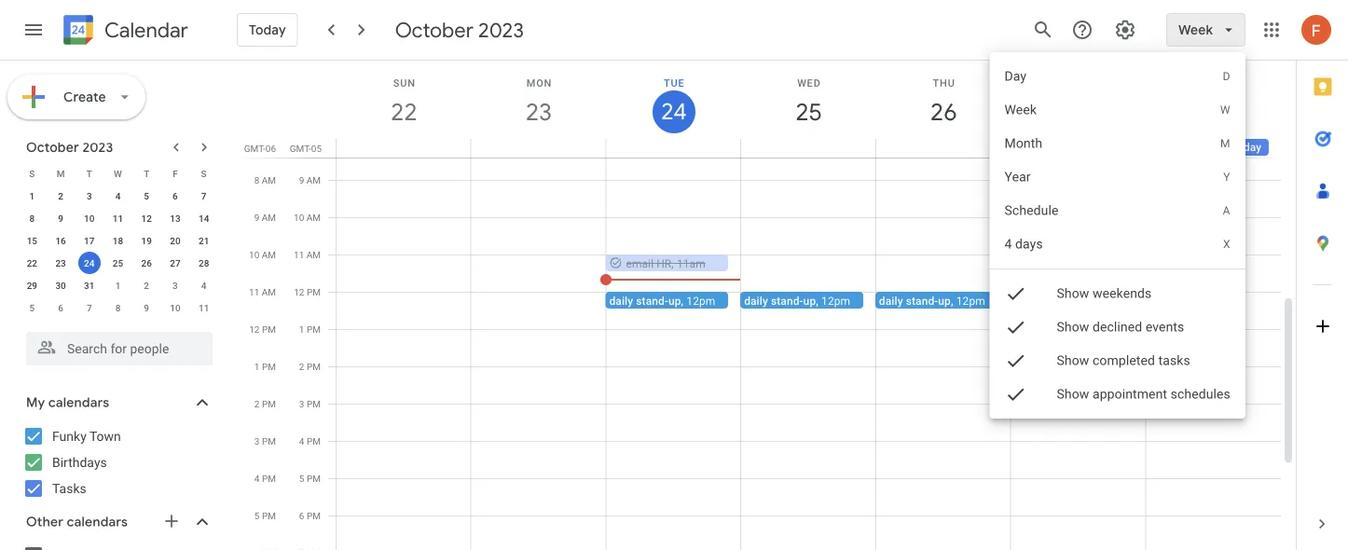 Task type: describe. For each thing, give the bounding box(es) containing it.
11am
[[677, 257, 706, 270]]

0 vertical spatial 4 pm
[[299, 435, 321, 447]]

10 down the gmt-05
[[294, 212, 304, 223]]

a
[[1223, 204, 1231, 217]]

10 right 28 element
[[249, 249, 259, 260]]

calendars for my calendars
[[48, 394, 109, 411]]

completed
[[1093, 353, 1155, 368]]

1 12pm from the left
[[686, 294, 715, 307]]

1 horizontal spatial 7
[[201, 190, 206, 201]]

1 horizontal spatial 22
[[389, 96, 416, 127]]

today
[[249, 21, 286, 38]]

17
[[84, 235, 95, 246]]

wed 25
[[794, 77, 821, 127]]

november 6 element
[[49, 296, 72, 319]]

other calendars
[[26, 514, 128, 530]]

30 element
[[49, 274, 72, 296]]

2 t from the left
[[144, 168, 149, 179]]

schedules
[[1171, 386, 1231, 402]]

declined
[[1093, 319, 1142, 335]]

20 element
[[164, 229, 186, 252]]

create
[[63, 89, 106, 105]]

9 up 16 element
[[58, 213, 63, 224]]

public service holiday button
[[1145, 139, 1269, 156]]

19
[[141, 235, 152, 246]]

17 element
[[78, 229, 100, 252]]

1 horizontal spatial 11 am
[[294, 249, 321, 260]]

d
[[1223, 70, 1231, 83]]

6 pm
[[299, 510, 321, 521]]

23 inside mon 23
[[524, 96, 551, 127]]

7 inside november 7 element
[[87, 302, 92, 313]]

events
[[1146, 319, 1184, 335]]

tasks
[[52, 481, 86, 496]]

2 horizontal spatial 12
[[294, 286, 304, 297]]

25 link
[[787, 90, 830, 133]]

0 horizontal spatial 4 pm
[[254, 473, 276, 484]]

x
[[1223, 238, 1231, 251]]

8 for 8 am
[[254, 174, 259, 186]]

1 vertical spatial october
[[26, 139, 79, 156]]

28 element
[[193, 252, 215, 274]]

sun 22
[[389, 77, 416, 127]]

settings menu image
[[1114, 19, 1136, 41]]

06
[[265, 143, 276, 154]]

holiday
[[1224, 141, 1261, 154]]

2 cell from the left
[[471, 139, 606, 158]]

month menu item
[[990, 127, 1245, 160]]

29 element
[[21, 274, 43, 296]]

25 inside wed 25
[[794, 96, 821, 127]]

1 horizontal spatial october 2023
[[395, 17, 524, 43]]

my calendars list
[[4, 421, 231, 503]]

8 am
[[254, 174, 276, 186]]

1 vertical spatial october 2023
[[26, 139, 113, 156]]

28
[[199, 257, 209, 268]]

november 7 element
[[78, 296, 100, 319]]

26 link
[[922, 90, 965, 133]]

4 daily stand-up , 12pm from the left
[[1014, 294, 1120, 307]]

email hr , 11am
[[626, 257, 706, 270]]

1 t from the left
[[86, 168, 92, 179]]

check for show declined events
[[1005, 316, 1027, 338]]

1 daily from the left
[[609, 294, 633, 307]]

22 link
[[383, 90, 425, 133]]

27
[[170, 257, 180, 268]]

hr
[[657, 257, 672, 270]]

8 for november 8 element
[[115, 302, 121, 313]]

0 vertical spatial 9 am
[[299, 174, 321, 186]]

26 inside "26" element
[[141, 257, 152, 268]]

tue 24
[[660, 77, 685, 126]]

row containing 15
[[18, 229, 218, 252]]

november 3 element
[[164, 274, 186, 296]]

2 check checkbox item from the top
[[990, 310, 1245, 344]]

appointment
[[1093, 386, 1167, 402]]

2 s from the left
[[201, 168, 207, 179]]

row containing s
[[18, 162, 218, 185]]

6 for 6 pm
[[299, 510, 304, 521]]

6 cell from the left
[[1010, 139, 1145, 158]]

1 horizontal spatial 2 pm
[[299, 361, 321, 372]]

15
[[27, 235, 37, 246]]

30
[[55, 280, 66, 291]]

november 8 element
[[107, 296, 129, 319]]

0 vertical spatial 1 pm
[[299, 323, 321, 335]]

check for show appointment schedules
[[1005, 383, 1027, 406]]

my
[[26, 394, 45, 411]]

3 12pm from the left
[[956, 294, 985, 307]]

9 down november 2 "element"
[[144, 302, 149, 313]]

f
[[173, 168, 178, 179]]

show appointment schedules
[[1057, 386, 1231, 402]]

row containing 8
[[18, 207, 218, 229]]

24 inside cell
[[84, 257, 95, 268]]

1 vertical spatial 2 pm
[[254, 398, 276, 409]]

1 horizontal spatial 12
[[249, 323, 260, 335]]

funky
[[52, 428, 86, 444]]

26 element
[[135, 252, 158, 274]]

0 horizontal spatial 10 am
[[249, 249, 276, 260]]

tasks
[[1159, 353, 1190, 368]]

birthdays
[[52, 454, 107, 470]]

funky town
[[52, 428, 121, 444]]

row group containing 1
[[18, 185, 218, 319]]

2 inside "element"
[[144, 280, 149, 291]]

Search for people text field
[[37, 332, 201, 365]]

mon
[[526, 77, 552, 89]]

24 link
[[652, 90, 695, 133]]

4 up from the left
[[1073, 294, 1086, 307]]

add other calendars image
[[162, 512, 181, 530]]

tue
[[664, 77, 685, 89]]

sun
[[393, 77, 416, 89]]

schedule
[[1005, 203, 1059, 218]]

20
[[170, 235, 180, 246]]

check for show weekends
[[1005, 282, 1027, 305]]

9 down 8 am
[[254, 212, 259, 223]]

row containing 1
[[18, 185, 218, 207]]

week menu item
[[990, 93, 1245, 127]]

m for s
[[57, 168, 65, 179]]

sat
[[1203, 77, 1224, 89]]

thu 26
[[929, 77, 956, 127]]

18 element
[[107, 229, 129, 252]]

5 left 6 pm
[[254, 510, 260, 521]]

5 up 6 pm
[[299, 473, 304, 484]]

1 check checkbox item from the top
[[990, 277, 1245, 310]]

show for show declined events
[[1057, 319, 1089, 335]]

0 vertical spatial 3 pm
[[299, 398, 321, 409]]

1 vertical spatial 3 pm
[[254, 435, 276, 447]]

2 daily stand-up , 12pm from the left
[[744, 294, 850, 307]]

05
[[311, 143, 322, 154]]

my calendars
[[26, 394, 109, 411]]

25 element
[[107, 252, 129, 274]]

check for show completed tasks
[[1005, 350, 1027, 372]]

gmt-05
[[290, 143, 322, 154]]

5 up 12 element on the top left of the page
[[144, 190, 149, 201]]

show weekends
[[1057, 286, 1152, 301]]

4 days
[[1005, 236, 1043, 252]]

y
[[1223, 171, 1231, 184]]

3 cell from the left
[[606, 139, 741, 158]]

23 element
[[49, 252, 72, 274]]

12 inside row
[[141, 213, 152, 224]]

mon 23
[[524, 77, 552, 127]]

25 inside october 2023 grid
[[113, 257, 123, 268]]

november 11 element
[[193, 296, 215, 319]]

calendar heading
[[101, 17, 188, 43]]

thu
[[933, 77, 955, 89]]

days
[[1015, 236, 1043, 252]]

october 2023 grid
[[18, 162, 218, 319]]

3 daily stand-up , 12pm from the left
[[879, 294, 985, 307]]

year
[[1005, 169, 1031, 185]]

today button
[[237, 7, 298, 52]]

show for show weekends
[[1057, 286, 1089, 301]]

weekends
[[1093, 286, 1152, 301]]

calendars for other calendars
[[67, 514, 128, 530]]

gmt-06
[[244, 143, 276, 154]]

1 stand- from the left
[[636, 294, 668, 307]]

calendar
[[104, 17, 188, 43]]

1 s from the left
[[29, 168, 35, 179]]

1 up from the left
[[668, 294, 681, 307]]

10 element
[[78, 207, 100, 229]]

main drawer image
[[22, 19, 45, 41]]

1 horizontal spatial 12 pm
[[294, 286, 321, 297]]

24 inside grid
[[660, 97, 685, 126]]

row containing 22
[[18, 252, 218, 274]]



Task type: locate. For each thing, give the bounding box(es) containing it.
day
[[1005, 69, 1027, 84]]

1 daily stand-up , 12pm from the left
[[609, 294, 715, 307]]

row
[[18, 162, 218, 185], [18, 185, 218, 207], [18, 207, 218, 229], [18, 229, 218, 252], [18, 252, 218, 274], [18, 274, 218, 296], [18, 296, 218, 319]]

m up 16 element
[[57, 168, 65, 179]]

0 vertical spatial 2 pm
[[299, 361, 321, 372]]

menu containing check
[[990, 52, 1245, 419]]

7 row from the top
[[18, 296, 218, 319]]

cell down 26 link
[[876, 139, 1010, 158]]

5 pm left 6 pm
[[254, 510, 276, 521]]

4 check checkbox item from the top
[[990, 378, 1245, 411]]

12pm
[[686, 294, 715, 307], [821, 294, 850, 307], [956, 294, 985, 307], [1091, 294, 1120, 307]]

1 horizontal spatial 2023
[[478, 17, 524, 43]]

2
[[58, 190, 63, 201], [144, 280, 149, 291], [299, 361, 304, 372], [254, 398, 260, 409]]

0 vertical spatial 12 pm
[[294, 286, 321, 297]]

cell
[[337, 139, 471, 158], [471, 139, 606, 158], [606, 139, 741, 158], [741, 139, 876, 158], [876, 139, 1010, 158], [1010, 139, 1145, 158]]

22 up 29
[[27, 257, 37, 268]]

0 horizontal spatial october 2023
[[26, 139, 113, 156]]

check checkbox item down the declined
[[990, 344, 1245, 378]]

1 vertical spatial 10 am
[[249, 249, 276, 260]]

s
[[29, 168, 35, 179], [201, 168, 207, 179]]

1 horizontal spatial 8
[[115, 302, 121, 313]]

13 element
[[164, 207, 186, 229]]

4 daily from the left
[[1014, 294, 1038, 307]]

2023 up 23 link
[[478, 17, 524, 43]]

3 pm
[[299, 398, 321, 409], [254, 435, 276, 447]]

0 horizontal spatial 9 am
[[254, 212, 276, 223]]

2 daily from the left
[[744, 294, 768, 307]]

9
[[299, 174, 304, 186], [254, 212, 259, 223], [58, 213, 63, 224], [144, 302, 149, 313]]

2 pm
[[299, 361, 321, 372], [254, 398, 276, 409]]

m inside "month" menu item
[[1220, 137, 1231, 150]]

19 element
[[135, 229, 158, 252]]

0 horizontal spatial t
[[86, 168, 92, 179]]

4 row from the top
[[18, 229, 218, 252]]

24 cell
[[75, 252, 104, 274]]

24
[[660, 97, 685, 126], [84, 257, 95, 268]]

23 link
[[517, 90, 560, 133]]

25
[[794, 96, 821, 127], [113, 257, 123, 268]]

am
[[262, 174, 276, 186], [306, 174, 321, 186], [262, 212, 276, 223], [306, 212, 321, 223], [262, 249, 276, 260], [306, 249, 321, 260], [262, 286, 276, 297]]

3
[[87, 190, 92, 201], [173, 280, 178, 291], [299, 398, 304, 409], [254, 435, 260, 447]]

t left f
[[144, 168, 149, 179]]

1 cell from the left
[[337, 139, 471, 158]]

t up 10 "element"
[[86, 168, 92, 179]]

0 vertical spatial 5 pm
[[299, 473, 321, 484]]

october 2023 down create popup button
[[26, 139, 113, 156]]

w
[[1220, 103, 1231, 117], [114, 168, 122, 179]]

email
[[626, 257, 654, 270]]

3 show from the top
[[1057, 353, 1089, 368]]

12
[[141, 213, 152, 224], [294, 286, 304, 297], [249, 323, 260, 335]]

1 horizontal spatial 1 pm
[[299, 323, 321, 335]]

check checkbox item down show completed tasks
[[990, 378, 1245, 411]]

1 vertical spatial calendars
[[67, 514, 128, 530]]

show left the declined
[[1057, 319, 1089, 335]]

3 daily from the left
[[879, 294, 903, 307]]

wed
[[797, 77, 821, 89]]

1 gmt- from the left
[[244, 143, 265, 154]]

26 down thu
[[929, 96, 956, 127]]

tab list
[[1297, 61, 1348, 498]]

grid containing 22
[[239, 61, 1296, 550]]

10 am
[[294, 212, 321, 223], [249, 249, 276, 260]]

8 down gmt-06
[[254, 174, 259, 186]]

1
[[29, 190, 35, 201], [115, 280, 121, 291], [299, 323, 304, 335], [254, 361, 260, 372]]

check
[[1005, 282, 1027, 305], [1005, 316, 1027, 338], [1005, 350, 1027, 372], [1005, 383, 1027, 406]]

0 vertical spatial october
[[395, 17, 474, 43]]

4 days menu item
[[990, 227, 1245, 261]]

24 down tue
[[660, 97, 685, 126]]

0 horizontal spatial s
[[29, 168, 35, 179]]

23 up the 30
[[55, 257, 66, 268]]

1 vertical spatial 2023
[[82, 139, 113, 156]]

daily stand-up , 12pm
[[609, 294, 715, 307], [744, 294, 850, 307], [879, 294, 985, 307], [1014, 294, 1120, 307]]

cell down 23 link
[[471, 139, 606, 158]]

1 check from the top
[[1005, 282, 1027, 305]]

1 horizontal spatial 24
[[660, 97, 685, 126]]

4 stand- from the left
[[1041, 294, 1073, 307]]

0 vertical spatial october 2023
[[395, 17, 524, 43]]

4 cell from the left
[[741, 139, 876, 158]]

1 horizontal spatial 10 am
[[294, 212, 321, 223]]

1 horizontal spatial w
[[1220, 103, 1231, 117]]

0 vertical spatial w
[[1220, 103, 1231, 117]]

other
[[26, 514, 64, 530]]

cell down 25 link
[[741, 139, 876, 158]]

0 vertical spatial 23
[[524, 96, 551, 127]]

25 down 'wed'
[[794, 96, 821, 127]]

1 horizontal spatial s
[[201, 168, 207, 179]]

1 vertical spatial week
[[1005, 102, 1037, 117]]

row group
[[18, 185, 218, 319]]

0 horizontal spatial october
[[26, 139, 79, 156]]

w inside "menu item"
[[1220, 103, 1231, 117]]

up
[[668, 294, 681, 307], [803, 294, 816, 307], [938, 294, 951, 307], [1073, 294, 1086, 307]]

0 horizontal spatial 6
[[58, 302, 63, 313]]

5 row from the top
[[18, 252, 218, 274]]

my calendars button
[[4, 388, 231, 418]]

october
[[395, 17, 474, 43], [26, 139, 79, 156]]

2 vertical spatial 8
[[115, 302, 121, 313]]

row containing 5
[[18, 296, 218, 319]]

10 up 17
[[84, 213, 95, 224]]

8 inside november 8 element
[[115, 302, 121, 313]]

2 vertical spatial 12
[[249, 323, 260, 335]]

0 vertical spatial 25
[[794, 96, 821, 127]]

26 inside grid
[[929, 96, 956, 127]]

1 vertical spatial 7
[[87, 302, 92, 313]]

3 stand- from the left
[[906, 294, 938, 307]]

show declined events
[[1057, 319, 1184, 335]]

1 vertical spatial 5 pm
[[254, 510, 276, 521]]

0 horizontal spatial 23
[[55, 257, 66, 268]]

5 down 29 element
[[29, 302, 35, 313]]

8 up 15 element
[[29, 213, 35, 224]]

1 vertical spatial 22
[[27, 257, 37, 268]]

week inside 'week' dropdown button
[[1178, 21, 1213, 38]]

show for show completed tasks
[[1057, 353, 1089, 368]]

22 element
[[21, 252, 43, 274]]

check checkbox item up the declined
[[990, 277, 1245, 310]]

10 am right 28 element
[[249, 249, 276, 260]]

1 horizontal spatial gmt-
[[290, 143, 311, 154]]

18
[[113, 235, 123, 246]]

gmt- up 8 am
[[244, 143, 265, 154]]

week
[[1178, 21, 1213, 38], [1005, 102, 1037, 117]]

31
[[84, 280, 95, 291]]

1 horizontal spatial 26
[[929, 96, 956, 127]]

1 vertical spatial 12 pm
[[249, 323, 276, 335]]

10 inside "element"
[[84, 213, 95, 224]]

check checkbox item up show completed tasks
[[990, 310, 1245, 344]]

w inside october 2023 grid
[[114, 168, 122, 179]]

gmt- right 06
[[290, 143, 311, 154]]

show
[[1057, 286, 1089, 301], [1057, 319, 1089, 335], [1057, 353, 1089, 368], [1057, 386, 1089, 402]]

1 show from the top
[[1057, 286, 1089, 301]]

4 check from the top
[[1005, 383, 1027, 406]]

3 row from the top
[[18, 207, 218, 229]]

24, today element
[[78, 252, 100, 274]]

2 12pm from the left
[[821, 294, 850, 307]]

0 vertical spatial m
[[1220, 137, 1231, 150]]

0 horizontal spatial 8
[[29, 213, 35, 224]]

1 vertical spatial 11 am
[[249, 286, 276, 297]]

october 2023
[[395, 17, 524, 43], [26, 139, 113, 156]]

2 stand- from the left
[[771, 294, 803, 307]]

21
[[199, 235, 209, 246]]

0 horizontal spatial 12 pm
[[249, 323, 276, 335]]

row containing 29
[[18, 274, 218, 296]]

7
[[201, 190, 206, 201], [87, 302, 92, 313]]

23 down the mon
[[524, 96, 551, 127]]

month
[[1005, 136, 1043, 151]]

schedule menu item
[[990, 194, 1245, 227]]

1 horizontal spatial 25
[[794, 96, 821, 127]]

14
[[199, 213, 209, 224]]

check checkbox item
[[990, 277, 1245, 310], [990, 310, 1245, 344], [990, 344, 1245, 378], [990, 378, 1245, 411]]

1 horizontal spatial 3 pm
[[299, 398, 321, 409]]

0 vertical spatial 8
[[254, 174, 259, 186]]

1 horizontal spatial october
[[395, 17, 474, 43]]

6 row from the top
[[18, 274, 218, 296]]

cell down 22 "link"
[[337, 139, 471, 158]]

5
[[144, 190, 149, 201], [29, 302, 35, 313], [299, 473, 304, 484], [254, 510, 260, 521]]

november 4 element
[[193, 274, 215, 296]]

1 horizontal spatial t
[[144, 168, 149, 179]]

1 vertical spatial 1 pm
[[254, 361, 276, 372]]

service
[[1184, 141, 1221, 154]]

0 horizontal spatial 5 pm
[[254, 510, 276, 521]]

cell down 24 link
[[606, 139, 741, 158]]

0 vertical spatial week
[[1178, 21, 1213, 38]]

4
[[115, 190, 121, 201], [1005, 236, 1012, 252], [201, 280, 206, 291], [299, 435, 304, 447], [254, 473, 260, 484]]

5 pm up 6 pm
[[299, 473, 321, 484]]

9 am down 8 am
[[254, 212, 276, 223]]

year menu item
[[990, 160, 1245, 194]]

october down create popup button
[[26, 139, 79, 156]]

8 down november 1 element
[[115, 302, 121, 313]]

november 5 element
[[21, 296, 43, 319]]

26 down 19
[[141, 257, 152, 268]]

menu
[[990, 52, 1245, 419]]

22 down sun on the top
[[389, 96, 416, 127]]

create button
[[7, 75, 145, 119]]

0 vertical spatial 7
[[201, 190, 206, 201]]

5 cell from the left
[[876, 139, 1010, 158]]

31 element
[[78, 274, 100, 296]]

0 horizontal spatial 22
[[27, 257, 37, 268]]

week up month
[[1005, 102, 1037, 117]]

1 vertical spatial w
[[114, 168, 122, 179]]

21 element
[[193, 229, 215, 252]]

s right f
[[201, 168, 207, 179]]

1 vertical spatial m
[[57, 168, 65, 179]]

public service holiday
[[1150, 141, 1261, 154]]

2 row from the top
[[18, 185, 218, 207]]

show left completed
[[1057, 353, 1089, 368]]

1 horizontal spatial 5 pm
[[299, 473, 321, 484]]

0 horizontal spatial week
[[1005, 102, 1037, 117]]

0 vertical spatial calendars
[[48, 394, 109, 411]]

calendars
[[48, 394, 109, 411], [67, 514, 128, 530]]

1 horizontal spatial week
[[1178, 21, 1213, 38]]

2 horizontal spatial 8
[[254, 174, 259, 186]]

3 check checkbox item from the top
[[990, 344, 1245, 378]]

1 vertical spatial 9 am
[[254, 212, 276, 223]]

0 horizontal spatial 24
[[84, 257, 95, 268]]

0 vertical spatial 22
[[389, 96, 416, 127]]

october up sun on the top
[[395, 17, 474, 43]]

cell up year menu item
[[1010, 139, 1145, 158]]

16 element
[[49, 229, 72, 252]]

0 horizontal spatial m
[[57, 168, 65, 179]]

11 element
[[107, 207, 129, 229]]

0 horizontal spatial 25
[[113, 257, 123, 268]]

9 am down the gmt-05
[[299, 174, 321, 186]]

calendar element
[[60, 11, 188, 52]]

1 vertical spatial 12
[[294, 286, 304, 297]]

24 down 17
[[84, 257, 95, 268]]

1 vertical spatial 23
[[55, 257, 66, 268]]

1 horizontal spatial 6
[[173, 190, 178, 201]]

m up 'y'
[[1220, 137, 1231, 150]]

public
[[1150, 141, 1181, 154]]

2 gmt- from the left
[[290, 143, 311, 154]]

1 vertical spatial 4 pm
[[254, 473, 276, 484]]

w down sat
[[1220, 103, 1231, 117]]

show for show appointment schedules
[[1057, 386, 1089, 402]]

1 vertical spatial 6
[[58, 302, 63, 313]]

6
[[173, 190, 178, 201], [58, 302, 63, 313], [299, 510, 304, 521]]

1 vertical spatial 26
[[141, 257, 152, 268]]

week inside week "menu item"
[[1005, 102, 1037, 117]]

m for month
[[1220, 137, 1231, 150]]

1 horizontal spatial m
[[1220, 137, 1231, 150]]

w up 11 element
[[114, 168, 122, 179]]

25 down 18
[[113, 257, 123, 268]]

2023 down create
[[82, 139, 113, 156]]

show left weekends
[[1057, 286, 1089, 301]]

1 vertical spatial 8
[[29, 213, 35, 224]]

16
[[55, 235, 66, 246]]

november 1 element
[[107, 274, 129, 296]]

27 element
[[164, 252, 186, 274]]

0 horizontal spatial 7
[[87, 302, 92, 313]]

1 vertical spatial 25
[[113, 257, 123, 268]]

23
[[524, 96, 551, 127], [55, 257, 66, 268]]

november 10 element
[[164, 296, 186, 319]]

7 down 31 element
[[87, 302, 92, 313]]

4 12pm from the left
[[1091, 294, 1120, 307]]

29
[[27, 280, 37, 291]]

0 vertical spatial 11 am
[[294, 249, 321, 260]]

0 vertical spatial 10 am
[[294, 212, 321, 223]]

october 2023 up sun on the top
[[395, 17, 524, 43]]

1 vertical spatial 24
[[84, 257, 95, 268]]

4 show from the top
[[1057, 386, 1089, 402]]

day menu item
[[990, 60, 1245, 93]]

t
[[86, 168, 92, 179], [144, 168, 149, 179]]

22 inside october 2023 grid
[[27, 257, 37, 268]]

2 up from the left
[[803, 294, 816, 307]]

0 horizontal spatial 12
[[141, 213, 152, 224]]

public service holiday row
[[328, 139, 1296, 158]]

3 check from the top
[[1005, 350, 1027, 372]]

0 horizontal spatial 11 am
[[249, 286, 276, 297]]

week up sat
[[1178, 21, 1213, 38]]

s up 15 element
[[29, 168, 35, 179]]

2023
[[478, 17, 524, 43], [82, 139, 113, 156]]

week button
[[1166, 7, 1245, 52]]

None search field
[[0, 324, 231, 365]]

13
[[170, 213, 180, 224]]

grid
[[239, 61, 1296, 550]]

0 vertical spatial 12
[[141, 213, 152, 224]]

1 horizontal spatial 4 pm
[[299, 435, 321, 447]]

9 down the gmt-05
[[299, 174, 304, 186]]

14 element
[[193, 207, 215, 229]]

other calendars button
[[4, 507, 231, 537]]

22
[[389, 96, 416, 127], [27, 257, 37, 268]]

0 horizontal spatial 2 pm
[[254, 398, 276, 409]]

0 horizontal spatial 26
[[141, 257, 152, 268]]

12 element
[[135, 207, 158, 229]]

5 pm
[[299, 473, 321, 484], [254, 510, 276, 521]]

calendars up funky town on the bottom of page
[[48, 394, 109, 411]]

23 inside grid
[[55, 257, 66, 268]]

0 vertical spatial 24
[[660, 97, 685, 126]]

2 vertical spatial 6
[[299, 510, 304, 521]]

3 up from the left
[[938, 294, 951, 307]]

m inside row
[[57, 168, 65, 179]]

town
[[89, 428, 121, 444]]

,
[[672, 257, 674, 270], [681, 294, 684, 307], [816, 294, 818, 307], [951, 294, 953, 307], [1086, 294, 1088, 307]]

show left appointment at the right bottom of page
[[1057, 386, 1089, 402]]

calendars down tasks
[[67, 514, 128, 530]]

0 horizontal spatial 2023
[[82, 139, 113, 156]]

1 horizontal spatial 9 am
[[299, 174, 321, 186]]

0 vertical spatial 2023
[[478, 17, 524, 43]]

november 9 element
[[135, 296, 158, 319]]

7 up 14 "element"
[[201, 190, 206, 201]]

1 row from the top
[[18, 162, 218, 185]]

gmt- for 06
[[244, 143, 265, 154]]

10 am down the gmt-05
[[294, 212, 321, 223]]

show completed tasks
[[1057, 353, 1190, 368]]

6 for november 6 element
[[58, 302, 63, 313]]

0 horizontal spatial w
[[114, 168, 122, 179]]

11 am
[[294, 249, 321, 260], [249, 286, 276, 297]]

0 vertical spatial 6
[[173, 190, 178, 201]]

4 inside menu item
[[1005, 236, 1012, 252]]

2 show from the top
[[1057, 319, 1089, 335]]

10 down november 3 element
[[170, 302, 180, 313]]

15 element
[[21, 229, 43, 252]]

gmt- for 05
[[290, 143, 311, 154]]

2 check from the top
[[1005, 316, 1027, 338]]

november 2 element
[[135, 274, 158, 296]]



Task type: vqa. For each thing, say whether or not it's contained in the screenshot.


